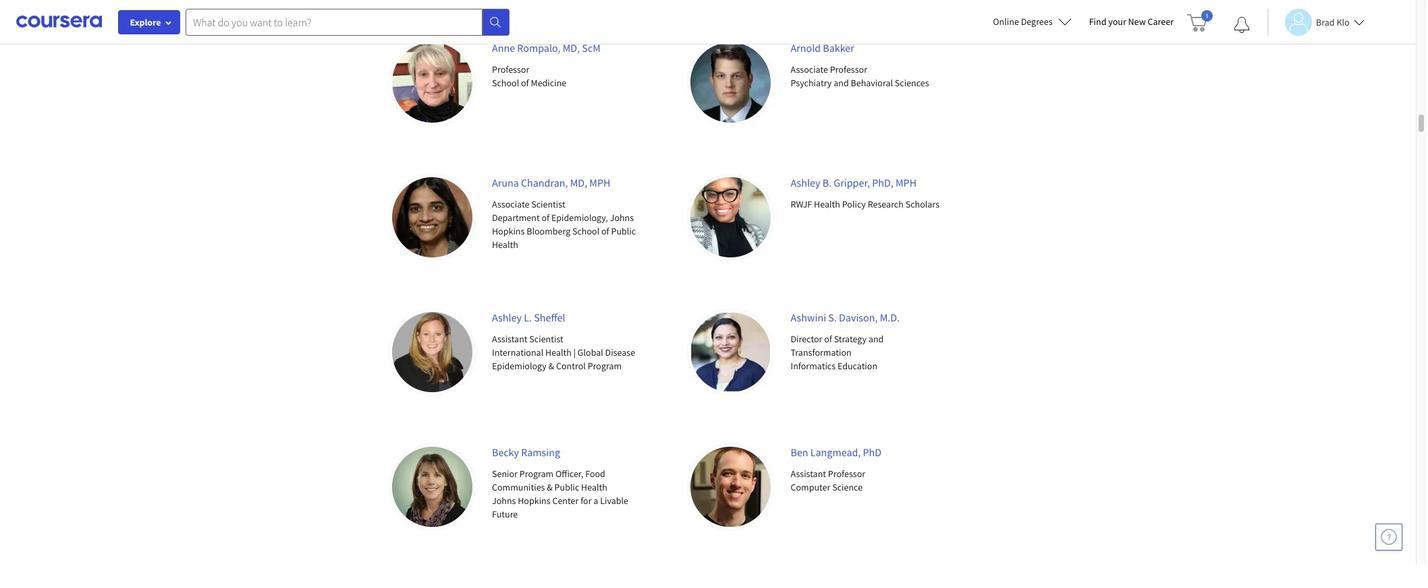 Task type: describe. For each thing, give the bounding box(es) containing it.
strategy
[[834, 333, 867, 346]]

anne
[[492, 41, 515, 55]]

international
[[492, 347, 543, 359]]

ashwini s. davison, m.d.
[[791, 311, 900, 325]]

new
[[1128, 16, 1146, 28]]

of down epidemiology, in the top of the page
[[601, 225, 609, 238]]

arnold bakker
[[791, 41, 854, 55]]

What do you want to learn? text field
[[186, 8, 483, 35]]

senior program officer, food communities & public health johns hopkins center for a livable future
[[492, 468, 628, 521]]

help center image
[[1381, 530, 1397, 546]]

future
[[492, 509, 518, 521]]

shopping cart: 1 item image
[[1187, 10, 1213, 32]]

online
[[993, 16, 1019, 28]]

chandran,
[[521, 176, 568, 190]]

food
[[585, 468, 605, 481]]

associate for arnold
[[791, 63, 828, 76]]

associate scientist department of epidemiology, johns hopkins bloomberg school of public health
[[492, 198, 636, 251]]

ashley l. sheffel link
[[492, 311, 565, 325]]

bakker
[[823, 41, 854, 55]]

langmead,
[[810, 446, 861, 460]]

md, for chandran,
[[570, 176, 587, 190]]

rompalo,
[[517, 41, 561, 55]]

find your new career link
[[1082, 13, 1180, 30]]

show notifications image
[[1234, 17, 1250, 33]]

of inside director of strategy and transformation informatics education
[[824, 333, 832, 346]]

behavioral
[[851, 77, 893, 89]]

assistant scientist international health | global disease epidemiology & control program
[[492, 333, 635, 373]]

science
[[832, 482, 863, 494]]

ben
[[791, 446, 808, 460]]

school inside professor school of medicine
[[492, 77, 519, 89]]

informatics
[[791, 360, 836, 373]]

epidemiology
[[492, 360, 547, 373]]

livable
[[600, 495, 628, 508]]

& inside assistant scientist international health | global disease epidemiology & control program
[[548, 360, 554, 373]]

psychiatry
[[791, 77, 832, 89]]

research
[[868, 198, 904, 211]]

center
[[552, 495, 579, 508]]

aruna chandran, md, mph image
[[389, 175, 475, 261]]

johns inside senior program officer, food communities & public health johns hopkins center for a livable future
[[492, 495, 516, 508]]

l.
[[524, 311, 532, 325]]

ashley b. gripper, phd, mph link
[[791, 176, 917, 190]]

policy
[[842, 198, 866, 211]]

health inside assistant scientist international health | global disease epidemiology & control program
[[545, 347, 572, 359]]

department
[[492, 212, 540, 224]]

a
[[593, 495, 598, 508]]

coursera image
[[16, 11, 102, 33]]

assistant professor computer science
[[791, 468, 865, 494]]

ashley for ashley b. gripper, phd, mph
[[791, 176, 820, 190]]

of inside professor school of medicine
[[521, 77, 529, 89]]

ben langmead, phd
[[791, 446, 882, 460]]

ashwini s. davison, m.d. image
[[688, 310, 774, 396]]

& inside senior program officer, food communities & public health johns hopkins center for a livable future
[[547, 482, 553, 494]]

rwjf
[[791, 198, 812, 211]]

davison,
[[839, 311, 878, 325]]

senior
[[492, 468, 518, 481]]

find
[[1089, 16, 1106, 28]]

explore button
[[118, 10, 180, 34]]

2 mph from the left
[[896, 176, 917, 190]]

explore
[[130, 16, 161, 28]]

becky ramsing
[[492, 446, 560, 460]]

ramsing
[[521, 446, 560, 460]]

ben langmead, phd image
[[688, 445, 774, 531]]

ashley l. sheffel
[[492, 311, 565, 325]]

becky
[[492, 446, 519, 460]]

scientist for l.
[[529, 333, 563, 346]]

b.
[[823, 176, 832, 190]]

and for ashwini s. davison, m.d.
[[869, 333, 884, 346]]

hopkins inside senior program officer, food communities & public health johns hopkins center for a livable future
[[518, 495, 550, 508]]

associate professor psychiatry and behavioral sciences
[[791, 63, 929, 89]]

your
[[1108, 16, 1126, 28]]

sheffel
[[534, 311, 565, 325]]

health inside associate scientist department of epidemiology, johns hopkins bloomberg school of public health
[[492, 239, 518, 251]]

becky ramsing image
[[389, 445, 475, 531]]

gripper,
[[834, 176, 870, 190]]

find your new career
[[1089, 16, 1174, 28]]

anne rompalo, md, scm link
[[492, 41, 601, 55]]

klo
[[1337, 16, 1350, 28]]

computer
[[791, 482, 830, 494]]

ashley l. sheffel image
[[389, 310, 475, 396]]

director of strategy and transformation informatics education
[[791, 333, 884, 373]]

online degrees
[[993, 16, 1053, 28]]

ashley b. gripper, phd, mph
[[791, 176, 917, 190]]

global
[[578, 347, 603, 359]]

scientist for chandran,
[[531, 198, 565, 211]]

rwjf health policy research scholars
[[791, 198, 940, 211]]



Task type: locate. For each thing, give the bounding box(es) containing it.
None search field
[[186, 8, 510, 35]]

scientist
[[531, 198, 565, 211], [529, 333, 563, 346]]

associate for aruna
[[492, 198, 529, 211]]

public inside senior program officer, food communities & public health johns hopkins center for a livable future
[[555, 482, 579, 494]]

medicine
[[531, 77, 566, 89]]

and
[[834, 77, 849, 89], [869, 333, 884, 346]]

assistant inside assistant scientist international health | global disease epidemiology & control program
[[492, 333, 528, 346]]

online degrees button
[[982, 7, 1082, 36]]

1 horizontal spatial ashley
[[791, 176, 820, 190]]

ashley for ashley l. sheffel
[[492, 311, 522, 325]]

phd
[[863, 446, 882, 460]]

and for arnold bakker
[[834, 77, 849, 89]]

1 horizontal spatial assistant
[[791, 468, 826, 481]]

professor inside assistant professor computer science
[[828, 468, 865, 481]]

0 vertical spatial &
[[548, 360, 554, 373]]

1 vertical spatial &
[[547, 482, 553, 494]]

program down global
[[588, 360, 622, 373]]

hopkins inside associate scientist department of epidemiology, johns hopkins bloomberg school of public health
[[492, 225, 525, 238]]

disease
[[605, 347, 635, 359]]

ashley b. gripper, phd, mph image
[[688, 175, 774, 261]]

brad klo
[[1316, 16, 1350, 28]]

hopkins down department
[[492, 225, 525, 238]]

& left control
[[548, 360, 554, 373]]

epidemiology,
[[551, 212, 608, 224]]

associate inside associate scientist department of epidemiology, johns hopkins bloomberg school of public health
[[492, 198, 529, 211]]

of up the bloomberg
[[542, 212, 550, 224]]

and inside associate professor psychiatry and behavioral sciences
[[834, 77, 849, 89]]

aruna
[[492, 176, 519, 190]]

health left |
[[545, 347, 572, 359]]

|
[[573, 347, 576, 359]]

scientist inside associate scientist department of epidemiology, johns hopkins bloomberg school of public health
[[531, 198, 565, 211]]

communities
[[492, 482, 545, 494]]

scientist inside assistant scientist international health | global disease epidemiology & control program
[[529, 333, 563, 346]]

sciences
[[895, 77, 929, 89]]

of up transformation on the right of page
[[824, 333, 832, 346]]

mph
[[589, 176, 610, 190], [896, 176, 917, 190]]

assistant inside assistant professor computer science
[[791, 468, 826, 481]]

associate inside associate professor psychiatry and behavioral sciences
[[791, 63, 828, 76]]

professor inside professor school of medicine
[[492, 63, 529, 76]]

1 horizontal spatial and
[[869, 333, 884, 346]]

1 horizontal spatial mph
[[896, 176, 917, 190]]

1 vertical spatial md,
[[570, 176, 587, 190]]

assistant up the computer
[[791, 468, 826, 481]]

health down department
[[492, 239, 518, 251]]

scientist down sheffel
[[529, 333, 563, 346]]

assistant
[[492, 333, 528, 346], [791, 468, 826, 481]]

1 mph from the left
[[589, 176, 610, 190]]

professor for arnold bakker
[[830, 63, 867, 76]]

mph right phd,
[[896, 176, 917, 190]]

0 horizontal spatial school
[[492, 77, 519, 89]]

school inside associate scientist department of epidemiology, johns hopkins bloomberg school of public health
[[572, 225, 599, 238]]

professor down anne
[[492, 63, 529, 76]]

md,
[[563, 41, 580, 55], [570, 176, 587, 190]]

aruna chandran, md, mph
[[492, 176, 610, 190]]

0 vertical spatial associate
[[791, 63, 828, 76]]

ashwini
[[791, 311, 826, 325]]

0 vertical spatial program
[[588, 360, 622, 373]]

and inside director of strategy and transformation informatics education
[[869, 333, 884, 346]]

0 horizontal spatial program
[[520, 468, 554, 481]]

program down ramsing
[[520, 468, 554, 481]]

director
[[791, 333, 822, 346]]

health
[[814, 198, 840, 211], [492, 239, 518, 251], [545, 347, 572, 359], [581, 482, 607, 494]]

0 horizontal spatial and
[[834, 77, 849, 89]]

professor school of medicine
[[492, 63, 566, 89]]

ashley left l.
[[492, 311, 522, 325]]

professor for ben langmead, phd
[[828, 468, 865, 481]]

0 vertical spatial hopkins
[[492, 225, 525, 238]]

0 vertical spatial ashley
[[791, 176, 820, 190]]

scholars
[[906, 198, 940, 211]]

health down b. on the top of page
[[814, 198, 840, 211]]

becky ramsing link
[[492, 446, 560, 460]]

0 horizontal spatial ashley
[[492, 311, 522, 325]]

hopkins down communities
[[518, 495, 550, 508]]

0 vertical spatial johns
[[610, 212, 634, 224]]

assistant up international
[[492, 333, 528, 346]]

associate up department
[[492, 198, 529, 211]]

ben langmead, phd link
[[791, 446, 882, 460]]

school down epidemiology, in the top of the page
[[572, 225, 599, 238]]

md, right chandran,
[[570, 176, 587, 190]]

0 horizontal spatial johns
[[492, 495, 516, 508]]

arnold
[[791, 41, 821, 55]]

anne rompalo, md, scm image
[[389, 40, 475, 126]]

anne rompalo, md, scm
[[492, 41, 601, 55]]

professor down bakker
[[830, 63, 867, 76]]

0 horizontal spatial public
[[555, 482, 579, 494]]

0 vertical spatial and
[[834, 77, 849, 89]]

and right psychiatry
[[834, 77, 849, 89]]

of left medicine
[[521, 77, 529, 89]]

0 horizontal spatial assistant
[[492, 333, 528, 346]]

bloomberg
[[527, 225, 570, 238]]

1 horizontal spatial school
[[572, 225, 599, 238]]

ashwini s. davison, m.d. link
[[791, 311, 900, 325]]

1 vertical spatial associate
[[492, 198, 529, 211]]

0 vertical spatial scientist
[[531, 198, 565, 211]]

johns
[[610, 212, 634, 224], [492, 495, 516, 508]]

brad klo button
[[1267, 8, 1364, 35]]

1 vertical spatial ashley
[[492, 311, 522, 325]]

officer,
[[555, 468, 583, 481]]

md, for rompalo,
[[563, 41, 580, 55]]

ashley left b. on the top of page
[[791, 176, 820, 190]]

career
[[1148, 16, 1174, 28]]

1 horizontal spatial public
[[611, 225, 636, 238]]

arnold bakker image
[[688, 40, 774, 126]]

1 vertical spatial assistant
[[791, 468, 826, 481]]

johns right epidemiology, in the top of the page
[[610, 212, 634, 224]]

0 vertical spatial md,
[[563, 41, 580, 55]]

program
[[588, 360, 622, 373], [520, 468, 554, 481]]

s.
[[828, 311, 837, 325]]

1 vertical spatial public
[[555, 482, 579, 494]]

0 vertical spatial assistant
[[492, 333, 528, 346]]

1 vertical spatial program
[[520, 468, 554, 481]]

scientist down aruna chandran, md, mph on the top left
[[531, 198, 565, 211]]

program inside senior program officer, food communities & public health johns hopkins center for a livable future
[[520, 468, 554, 481]]

1 vertical spatial school
[[572, 225, 599, 238]]

associate
[[791, 63, 828, 76], [492, 198, 529, 211]]

0 vertical spatial public
[[611, 225, 636, 238]]

transformation
[[791, 347, 852, 359]]

& up center
[[547, 482, 553, 494]]

program inside assistant scientist international health | global disease epidemiology & control program
[[588, 360, 622, 373]]

for
[[581, 495, 592, 508]]

0 horizontal spatial mph
[[589, 176, 610, 190]]

public
[[611, 225, 636, 238], [555, 482, 579, 494]]

0 horizontal spatial associate
[[492, 198, 529, 211]]

health inside senior program officer, food communities & public health johns hopkins center for a livable future
[[581, 482, 607, 494]]

health down food
[[581, 482, 607, 494]]

assistant for ben
[[791, 468, 826, 481]]

scm
[[582, 41, 601, 55]]

0 vertical spatial school
[[492, 77, 519, 89]]

1 vertical spatial scientist
[[529, 333, 563, 346]]

1 horizontal spatial program
[[588, 360, 622, 373]]

1 vertical spatial hopkins
[[518, 495, 550, 508]]

public inside associate scientist department of epidemiology, johns hopkins bloomberg school of public health
[[611, 225, 636, 238]]

arnold bakker link
[[791, 41, 854, 55]]

hopkins
[[492, 225, 525, 238], [518, 495, 550, 508]]

md, left the scm
[[563, 41, 580, 55]]

johns up 'future'
[[492, 495, 516, 508]]

1 vertical spatial johns
[[492, 495, 516, 508]]

aruna chandran, md, mph link
[[492, 176, 610, 190]]

degrees
[[1021, 16, 1053, 28]]

education
[[838, 360, 877, 373]]

associate up psychiatry
[[791, 63, 828, 76]]

1 horizontal spatial associate
[[791, 63, 828, 76]]

1 horizontal spatial johns
[[610, 212, 634, 224]]

professor inside associate professor psychiatry and behavioral sciences
[[830, 63, 867, 76]]

m.d.
[[880, 311, 900, 325]]

school
[[492, 77, 519, 89], [572, 225, 599, 238]]

johns inside associate scientist department of epidemiology, johns hopkins bloomberg school of public health
[[610, 212, 634, 224]]

and down m.d.
[[869, 333, 884, 346]]

of
[[521, 77, 529, 89], [542, 212, 550, 224], [601, 225, 609, 238], [824, 333, 832, 346]]

phd,
[[872, 176, 893, 190]]

school down anne
[[492, 77, 519, 89]]

professor up science
[[828, 468, 865, 481]]

1 vertical spatial and
[[869, 333, 884, 346]]

mph up epidemiology, in the top of the page
[[589, 176, 610, 190]]

control
[[556, 360, 586, 373]]

professor
[[492, 63, 529, 76], [830, 63, 867, 76], [828, 468, 865, 481]]

assistant for ashley
[[492, 333, 528, 346]]

brad
[[1316, 16, 1335, 28]]



Task type: vqa. For each thing, say whether or not it's contained in the screenshot.


